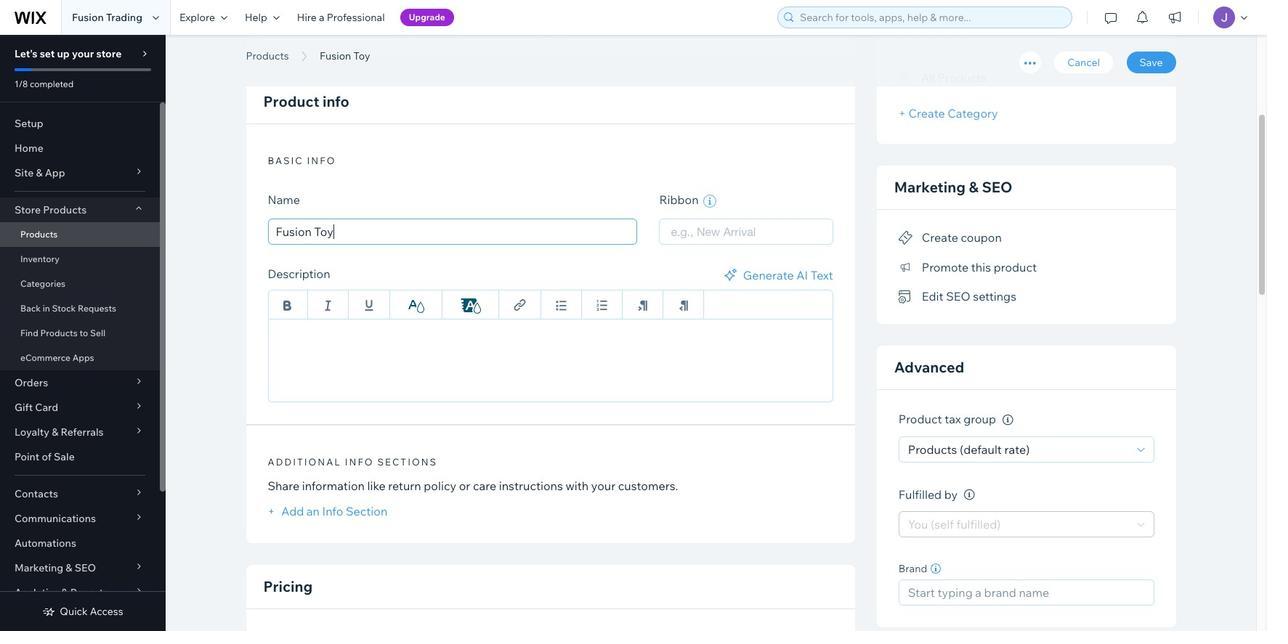 Task type: describe. For each thing, give the bounding box(es) containing it.
1/8 completed
[[15, 78, 74, 89]]

pricing
[[263, 578, 313, 596]]

info tooltip image
[[964, 490, 975, 501]]

Add a product name text field
[[268, 219, 638, 245]]

loyalty & referrals
[[15, 426, 104, 439]]

point
[[15, 451, 39, 464]]

hire a professional
[[297, 11, 385, 24]]

communications
[[15, 512, 96, 525]]

customers.
[[618, 479, 678, 494]]

generate ai text
[[743, 268, 833, 283]]

upgrade button
[[400, 9, 454, 26]]

categories
[[20, 278, 66, 289]]

store products button
[[0, 198, 160, 222]]

upgrade
[[409, 12, 445, 23]]

all products
[[921, 70, 987, 85]]

products (default rate)
[[908, 443, 1030, 457]]

your inside the fusion toy form
[[591, 479, 616, 494]]

coupon
[[961, 231, 1002, 245]]

products down the help button
[[246, 49, 289, 62]]

sidebar element
[[0, 35, 166, 632]]

referrals
[[61, 426, 104, 439]]

seo settings image
[[899, 291, 913, 304]]

policy
[[424, 479, 456, 494]]

home
[[15, 142, 43, 155]]

seo inside button
[[946, 289, 971, 304]]

product for product info
[[263, 92, 319, 110]]

reports
[[70, 586, 108, 600]]

generate ai text button
[[721, 267, 833, 284]]

promote this product
[[922, 260, 1037, 275]]

access
[[90, 605, 123, 618]]

sell
[[90, 328, 105, 339]]

marketing & seo button
[[0, 556, 160, 581]]

basic info
[[268, 155, 336, 166]]

products right all
[[938, 70, 987, 85]]

additional info sections
[[268, 456, 438, 468]]

ecommerce
[[20, 352, 71, 363]]

gift
[[15, 401, 33, 414]]

marketing & seo inside the fusion toy form
[[895, 178, 1013, 196]]

back in stock requests link
[[0, 297, 160, 321]]

save button
[[1127, 52, 1176, 73]]

edit seo settings button
[[899, 286, 1017, 307]]

& inside the fusion toy form
[[969, 178, 979, 196]]

(self
[[931, 518, 954, 532]]

orders
[[15, 376, 48, 390]]

quick access button
[[42, 605, 123, 618]]

analytics
[[15, 586, 59, 600]]

stock
[[52, 303, 76, 314]]

set
[[40, 47, 55, 60]]

product
[[994, 260, 1037, 275]]

inventory
[[20, 254, 60, 265]]

fusion toy down the hire in the top left of the page
[[246, 31, 379, 64]]

information
[[302, 479, 365, 494]]

& for site & app 'popup button'
[[36, 166, 43, 180]]

sections
[[378, 456, 438, 468]]

or
[[459, 479, 470, 494]]

ecommerce apps
[[20, 352, 94, 363]]

home link
[[0, 136, 160, 161]]

a
[[319, 11, 325, 24]]

setup
[[15, 117, 43, 130]]

info for basic
[[307, 155, 336, 166]]

instructions
[[499, 479, 563, 494]]

basic
[[268, 155, 304, 166]]

promote this product button
[[899, 257, 1037, 278]]

share
[[268, 479, 299, 494]]

find products to sell
[[20, 328, 105, 339]]

advanced
[[895, 359, 965, 377]]

0 horizontal spatial products link
[[0, 222, 160, 247]]

quick
[[60, 605, 88, 618]]

help
[[245, 11, 267, 24]]

help button
[[236, 0, 288, 35]]

ribbon
[[659, 193, 701, 207]]

in
[[43, 303, 50, 314]]

categories link
[[0, 272, 160, 297]]

products inside popup button
[[43, 203, 87, 217]]

rate)
[[1005, 443, 1030, 457]]

an
[[307, 504, 320, 519]]

explore
[[180, 11, 215, 24]]

completed
[[30, 78, 74, 89]]

marketing & seo inside popup button
[[15, 562, 96, 575]]

marketing inside the fusion toy form
[[895, 178, 966, 196]]

additional
[[268, 456, 341, 468]]

this
[[971, 260, 991, 275]]

& for marketing & seo popup button at the left bottom of page
[[66, 562, 72, 575]]

share information like return policy or care instructions with your customers.
[[268, 479, 678, 494]]

Start typing a brand name field
[[904, 581, 1149, 606]]

back
[[20, 303, 41, 314]]

generate
[[743, 268, 794, 283]]

add
[[281, 504, 304, 519]]

communications button
[[0, 507, 160, 531]]

create coupon
[[922, 231, 1002, 245]]

contacts
[[15, 488, 58, 501]]

add an info section link
[[268, 504, 388, 519]]

with
[[566, 479, 589, 494]]

description
[[268, 267, 330, 281]]

Select box search field
[[671, 220, 822, 244]]

marketing inside popup button
[[15, 562, 63, 575]]

false text field
[[268, 319, 833, 403]]

seo inside popup button
[[75, 562, 96, 575]]



Task type: vqa. For each thing, say whether or not it's contained in the screenshot.
'reports'
yes



Task type: locate. For each thing, give the bounding box(es) containing it.
edit seo settings
[[922, 289, 1017, 304]]

create up promote
[[922, 231, 959, 245]]

save
[[1140, 56, 1163, 69]]

your right up
[[72, 47, 94, 60]]

fusion toy down hire a professional
[[320, 49, 370, 62]]

0 vertical spatial marketing & seo
[[895, 178, 1013, 196]]

product tax group
[[899, 412, 999, 427]]

1 vertical spatial your
[[591, 479, 616, 494]]

loyalty & referrals button
[[0, 420, 160, 445]]

products up inventory
[[20, 229, 58, 240]]

0 vertical spatial your
[[72, 47, 94, 60]]

orders button
[[0, 371, 160, 395]]

2 vertical spatial info
[[345, 456, 374, 468]]

store
[[96, 47, 122, 60]]

0 horizontal spatial your
[[72, 47, 94, 60]]

analytics & reports button
[[0, 581, 160, 605]]

up
[[57, 47, 70, 60]]

fulfilled by
[[899, 488, 958, 502]]

product
[[263, 92, 319, 110], [899, 412, 942, 427]]

0 vertical spatial products link
[[239, 49, 296, 63]]

group
[[964, 412, 996, 427]]

products down product tax group
[[908, 443, 957, 457]]

info for product
[[323, 92, 349, 110]]

1 horizontal spatial marketing & seo
[[895, 178, 1013, 196]]

loyalty
[[15, 426, 49, 439]]

seo right "edit" on the right top
[[946, 289, 971, 304]]

marketing
[[895, 178, 966, 196], [15, 562, 63, 575]]

trading
[[106, 11, 142, 24]]

2 vertical spatial seo
[[75, 562, 96, 575]]

sale
[[54, 451, 75, 464]]

create
[[909, 106, 945, 121], [922, 231, 959, 245]]

professional
[[327, 11, 385, 24]]

name
[[268, 193, 300, 207]]

& for the loyalty & referrals popup button at bottom
[[52, 426, 58, 439]]

your inside sidebar element
[[72, 47, 94, 60]]

products up ecommerce apps
[[40, 328, 78, 339]]

1 vertical spatial product
[[899, 412, 942, 427]]

promote image
[[899, 261, 913, 274]]

automations
[[15, 537, 76, 550]]

analytics & reports
[[15, 586, 108, 600]]

1 horizontal spatial your
[[591, 479, 616, 494]]

site
[[15, 166, 34, 180]]

products link down the help button
[[239, 49, 296, 63]]

& right 'site'
[[36, 166, 43, 180]]

fusion left trading
[[72, 11, 104, 24]]

brand
[[899, 563, 927, 576]]

add an info section
[[279, 504, 388, 519]]

tax
[[945, 412, 961, 427]]

return
[[388, 479, 421, 494]]

1/8
[[15, 78, 28, 89]]

section
[[346, 504, 388, 519]]

product left tax
[[899, 412, 942, 427]]

back in stock requests
[[20, 303, 116, 314]]

products
[[246, 49, 289, 62], [938, 70, 987, 85], [43, 203, 87, 217], [20, 229, 58, 240], [40, 328, 78, 339], [908, 443, 957, 457]]

card
[[35, 401, 58, 414]]

gift card
[[15, 401, 58, 414]]

find
[[20, 328, 38, 339]]

create inside the create coupon button
[[922, 231, 959, 245]]

1 horizontal spatial products link
[[239, 49, 296, 63]]

to
[[80, 328, 88, 339]]

promote coupon image
[[899, 232, 913, 245]]

cancel
[[1068, 56, 1100, 69]]

app
[[45, 166, 65, 180]]

& for analytics & reports popup button
[[61, 586, 68, 600]]

inventory link
[[0, 247, 160, 272]]

product up basic on the top of the page
[[263, 92, 319, 110]]

gift card button
[[0, 395, 160, 420]]

requests
[[78, 303, 116, 314]]

by
[[945, 488, 958, 502]]

product info
[[263, 92, 349, 110]]

toy
[[335, 31, 379, 64], [354, 49, 370, 62]]

& inside 'popup button'
[[36, 166, 43, 180]]

point of sale link
[[0, 445, 160, 469]]

marketing up analytics
[[15, 562, 63, 575]]

info up basic info
[[323, 92, 349, 110]]

1 horizontal spatial seo
[[946, 289, 971, 304]]

info
[[322, 504, 343, 519]]

info for additional
[[345, 456, 374, 468]]

& up analytics & reports
[[66, 562, 72, 575]]

apps
[[72, 352, 94, 363]]

point of sale
[[15, 451, 75, 464]]

marketing & seo up analytics & reports
[[15, 562, 96, 575]]

& right "loyalty"
[[52, 426, 58, 439]]

& up coupon
[[969, 178, 979, 196]]

1 vertical spatial create
[[922, 231, 959, 245]]

let's
[[15, 47, 37, 60]]

1 vertical spatial marketing & seo
[[15, 562, 96, 575]]

info right basic on the top of the page
[[307, 155, 336, 166]]

1 vertical spatial seo
[[946, 289, 971, 304]]

0 vertical spatial seo
[[982, 178, 1013, 196]]

let's set up your store
[[15, 47, 122, 60]]

0 horizontal spatial seo
[[75, 562, 96, 575]]

store products
[[15, 203, 87, 217]]

fusion down hire a professional "link"
[[320, 49, 351, 62]]

& up quick
[[61, 586, 68, 600]]

quick access
[[60, 605, 123, 618]]

0 vertical spatial marketing
[[895, 178, 966, 196]]

text
[[811, 268, 833, 283]]

find products to sell link
[[0, 321, 160, 346]]

care
[[473, 479, 496, 494]]

fusion toy form
[[166, 0, 1267, 632]]

products link down store products
[[0, 222, 160, 247]]

fusion down the hire in the top left of the page
[[246, 31, 329, 64]]

1 vertical spatial marketing
[[15, 562, 63, 575]]

create right +
[[909, 106, 945, 121]]

info up like
[[345, 456, 374, 468]]

store
[[15, 203, 41, 217]]

1 vertical spatial products link
[[0, 222, 160, 247]]

0 vertical spatial product
[[263, 92, 319, 110]]

info tooltip image
[[1003, 415, 1014, 426]]

1 horizontal spatial marketing
[[895, 178, 966, 196]]

0 vertical spatial create
[[909, 106, 945, 121]]

Search for tools, apps, help & more... field
[[796, 7, 1068, 28]]

0 horizontal spatial marketing & seo
[[15, 562, 96, 575]]

0 horizontal spatial product
[[263, 92, 319, 110]]

ecommerce apps link
[[0, 346, 160, 371]]

0 vertical spatial info
[[323, 92, 349, 110]]

products right store
[[43, 203, 87, 217]]

&
[[36, 166, 43, 180], [969, 178, 979, 196], [52, 426, 58, 439], [66, 562, 72, 575], [61, 586, 68, 600]]

create coupon button
[[899, 227, 1002, 248]]

settings
[[973, 289, 1017, 304]]

+ create category
[[899, 106, 998, 121]]

hire a professional link
[[288, 0, 394, 35]]

marketing up the create coupon button
[[895, 178, 966, 196]]

marketing & seo up the create coupon button
[[895, 178, 1013, 196]]

fulfilled
[[899, 488, 942, 502]]

2 horizontal spatial seo
[[982, 178, 1013, 196]]

hire
[[297, 11, 317, 24]]

1 vertical spatial info
[[307, 155, 336, 166]]

of
[[42, 451, 52, 464]]

1 horizontal spatial product
[[899, 412, 942, 427]]

fusion trading
[[72, 11, 142, 24]]

0 horizontal spatial marketing
[[15, 562, 63, 575]]

seo up coupon
[[982, 178, 1013, 196]]

seo up reports at the bottom left of page
[[75, 562, 96, 575]]

you (self fulfilled)
[[908, 518, 1001, 532]]

(default
[[960, 443, 1002, 457]]

your right the with
[[591, 479, 616, 494]]

category
[[948, 106, 998, 121]]

product for product tax group
[[899, 412, 942, 427]]



